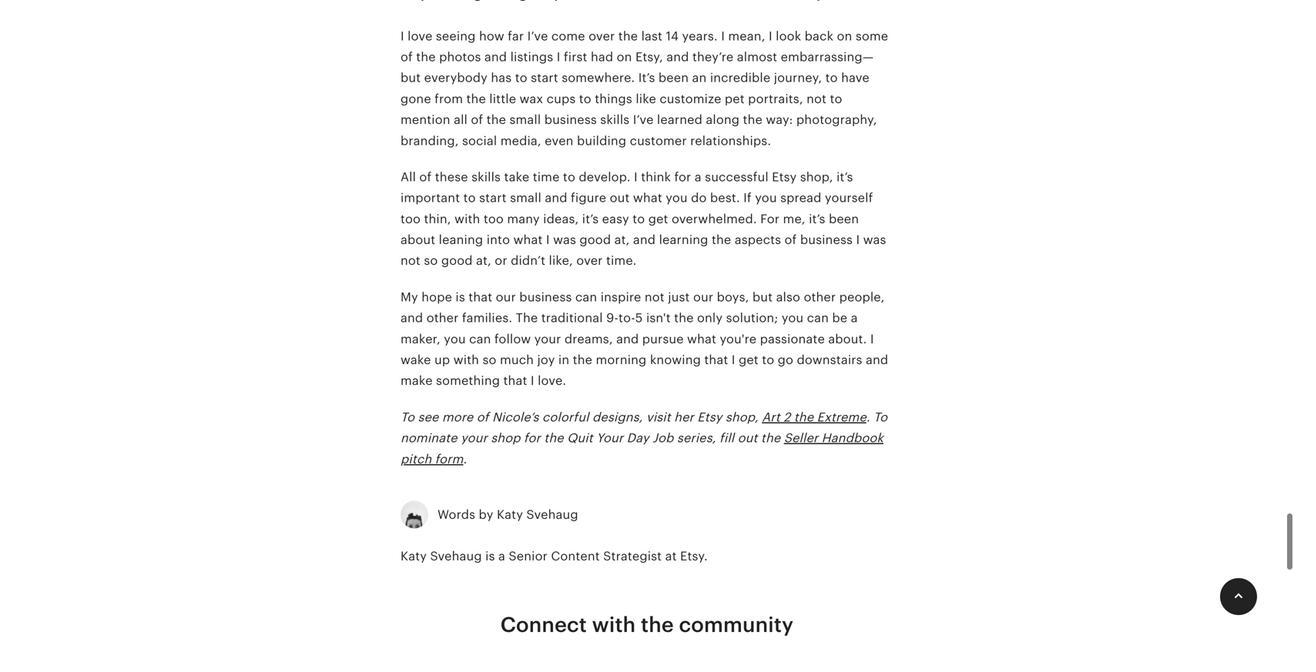 Task type: describe. For each thing, give the bounding box(es) containing it.
. for .
[[463, 452, 467, 466]]

1 was from the left
[[553, 233, 576, 247]]

isn't
[[646, 311, 671, 325]]

look
[[776, 29, 801, 43]]

the down love
[[416, 50, 436, 64]]

with inside my hope is that our business can inspire not just our boys, but also other people, and other families. the traditional 9-to-5 isn't the only solution; you can be a maker, you can follow your dreams, and pursue what you're passionate about. i wake up with so much joy in the morning knowing that i get to go downstairs and make something that i love.
[[453, 353, 479, 367]]

to inside . to nominate your shop for the quit your day job series, fill out the
[[874, 411, 888, 424]]

my
[[401, 290, 418, 304]]

the right "in"
[[573, 353, 592, 367]]

learned
[[657, 113, 703, 127]]

aspects
[[735, 233, 781, 247]]

best.
[[710, 191, 740, 205]]

2 was from the left
[[863, 233, 886, 247]]

i right about.
[[870, 332, 874, 346]]

9-
[[606, 311, 619, 325]]

not inside all of these skills take time to develop. i think for a successful etsy shop, it's important to start small and figure out what you do best. if you spread yourself too thin, with too many ideas, it's easy to get overwhelmed. for me, it's been about leaning into what i was good at, and learning the aspects of business i was not so good at, or didn't like, over time.
[[401, 254, 421, 268]]

to right time
[[563, 170, 575, 184]]

1 vertical spatial at,
[[476, 254, 491, 268]]

cups
[[547, 92, 576, 106]]

has
[[491, 71, 512, 85]]

building
[[577, 134, 626, 148]]

0 horizontal spatial shop,
[[726, 411, 759, 424]]

far
[[508, 29, 524, 43]]

0 vertical spatial good
[[580, 233, 611, 247]]

joy
[[537, 353, 555, 367]]

think
[[641, 170, 671, 184]]

your inside . to nominate your shop for the quit your day job series, fill out the
[[461, 431, 488, 445]]

these
[[435, 170, 468, 184]]

to up photography,
[[830, 92, 842, 106]]

everybody
[[424, 71, 488, 85]]

over inside all of these skills take time to develop. i think for a successful etsy shop, it's important to start small and figure out what you do best. if you spread yourself too thin, with too many ideas, it's easy to get overwhelmed. for me, it's been about leaning into what i was good at, and learning the aspects of business i was not so good at, or didn't like, over time.
[[576, 254, 603, 268]]

dreams,
[[565, 332, 613, 346]]

like,
[[549, 254, 573, 268]]

avatar image for katy svehaug image
[[401, 492, 428, 538]]

0 horizontal spatial svehaug
[[430, 550, 482, 564]]

senior
[[509, 550, 548, 564]]

along
[[706, 113, 740, 127]]

wake
[[401, 353, 431, 367]]

inspire
[[601, 290, 641, 304]]

2 our from the left
[[693, 290, 714, 304]]

over inside i love seeing how far i've come over the last 14 years. i mean, i look back on some of the photos and listings i first had on etsy, and they're almost embarrassing— but everybody has to start somewhere. it's been an incredible journey, to have gone from the little wax cups to things like customize pet portraits, not to mention all of the small business skills i've learned along the way: photography, branding, social media, even building customer relationships.
[[589, 29, 615, 43]]

so inside all of these skills take time to develop. i think for a successful etsy shop, it's important to start small and figure out what you do best. if you spread yourself too thin, with too many ideas, it's easy to get overwhelmed. for me, it's been about leaning into what i was good at, and learning the aspects of business i was not so good at, or didn't like, over time.
[[424, 254, 438, 268]]

from
[[435, 92, 463, 106]]

i left love
[[401, 29, 404, 43]]

1 vertical spatial on
[[617, 50, 632, 64]]

to see more of nicole's colorful designs, visit her etsy shop, art 2 the extreme
[[401, 411, 866, 424]]

listings
[[510, 50, 553, 64]]

downstairs
[[797, 353, 863, 367]]

2 too from the left
[[484, 212, 504, 226]]

and down how
[[484, 50, 507, 64]]

and up time.
[[633, 233, 656, 247]]

something
[[436, 374, 500, 388]]

you're
[[720, 332, 757, 346]]

seeing
[[436, 29, 476, 43]]

much
[[500, 353, 534, 367]]

if
[[744, 191, 752, 205]]

hope
[[422, 290, 452, 304]]

1 vertical spatial other
[[427, 311, 459, 325]]

develop.
[[579, 170, 631, 184]]

and down 14
[[667, 50, 689, 64]]

follow
[[495, 332, 531, 346]]

1 horizontal spatial at,
[[614, 233, 630, 247]]

people,
[[839, 290, 885, 304]]

0 horizontal spatial what
[[513, 233, 543, 247]]

designs,
[[592, 411, 643, 424]]

is for hope
[[456, 290, 465, 304]]

small inside all of these skills take time to develop. i think for a successful etsy shop, it's important to start small and figure out what you do best. if you spread yourself too thin, with too many ideas, it's easy to get overwhelmed. for me, it's been about leaning into what i was good at, and learning the aspects of business i was not so good at, or didn't like, over time.
[[510, 191, 542, 205]]

things
[[595, 92, 632, 106]]

get inside all of these skills take time to develop. i think for a successful etsy shop, it's important to start small and figure out what you do best. if you spread yourself too thin, with too many ideas, it's easy to get overwhelmed. for me, it's been about leaning into what i was good at, and learning the aspects of business i was not so good at, or didn't like, over time.
[[648, 212, 668, 226]]

all
[[454, 113, 468, 127]]

. to nominate your shop for the quit your day job series, fill out the
[[401, 411, 888, 445]]

i left love.
[[531, 374, 534, 388]]

customer
[[630, 134, 687, 148]]

content
[[551, 550, 600, 564]]

i up "like,"
[[546, 233, 550, 247]]

passionate
[[760, 332, 825, 346]]

i left look
[[769, 29, 773, 43]]

be
[[832, 311, 848, 325]]

like
[[636, 92, 656, 106]]

the left way:
[[743, 113, 763, 127]]

nicole's
[[492, 411, 539, 424]]

1 horizontal spatial it's
[[809, 212, 826, 226]]

didn't
[[511, 254, 546, 268]]

do
[[691, 191, 707, 205]]

take
[[504, 170, 530, 184]]

gone
[[401, 92, 431, 106]]

series,
[[677, 431, 716, 445]]

out inside all of these skills take time to develop. i think for a successful etsy shop, it's important to start small and figure out what you do best. if you spread yourself too thin, with too many ideas, it's easy to get overwhelmed. for me, it's been about leaning into what i was good at, and learning the aspects of business i was not so good at, or didn't like, over time.
[[610, 191, 630, 205]]

for
[[760, 212, 780, 226]]

love
[[408, 29, 433, 43]]

pet
[[725, 92, 745, 106]]

me,
[[783, 212, 806, 226]]

first
[[564, 50, 587, 64]]

fill
[[720, 431, 734, 445]]

the down "art"
[[761, 431, 781, 445]]

1 vertical spatial good
[[441, 254, 473, 268]]

community
[[679, 613, 794, 637]]

all
[[401, 170, 416, 184]]

i down yourself
[[856, 233, 860, 247]]

thin,
[[424, 212, 451, 226]]

into
[[487, 233, 510, 247]]

incredible
[[710, 71, 771, 85]]

handbook
[[822, 431, 884, 445]]

start inside all of these skills take time to develop. i think for a successful etsy shop, it's important to start small and figure out what you do best. if you spread yourself too thin, with too many ideas, it's easy to get overwhelmed. for me, it's been about leaning into what i was good at, and learning the aspects of business i was not so good at, or didn't like, over time.
[[479, 191, 507, 205]]

mention
[[401, 113, 450, 127]]

1 vertical spatial can
[[807, 311, 829, 325]]

important
[[401, 191, 460, 205]]

0 horizontal spatial i've
[[527, 29, 548, 43]]

customize
[[660, 92, 722, 106]]

overwhelmed.
[[672, 212, 757, 226]]

the left last
[[618, 29, 638, 43]]

have
[[841, 71, 870, 85]]

by
[[479, 508, 493, 522]]

figure
[[571, 191, 606, 205]]

1 horizontal spatial other
[[804, 290, 836, 304]]

her
[[674, 411, 694, 424]]

you right 'if'
[[755, 191, 777, 205]]

quit
[[567, 431, 593, 445]]

time.
[[606, 254, 637, 268]]

the right 2
[[794, 411, 814, 424]]

media,
[[501, 134, 541, 148]]

1 horizontal spatial can
[[575, 290, 597, 304]]

almost
[[737, 50, 777, 64]]

families.
[[462, 311, 512, 325]]

or
[[495, 254, 507, 268]]

to right has
[[515, 71, 528, 85]]

2
[[784, 411, 791, 424]]

but inside i love seeing how far i've come over the last 14 years. i mean, i look back on some of the photos and listings i first had on etsy, and they're almost embarrassing— but everybody has to start somewhere. it's been an incredible journey, to have gone from the little wax cups to things like customize pet portraits, not to mention all of the small business skills i've learned along the way: photography, branding, social media, even building customer relationships.
[[401, 71, 421, 85]]



Task type: vqa. For each thing, say whether or not it's contained in the screenshot.
19.99
no



Task type: locate. For each thing, give the bounding box(es) containing it.
what up didn't
[[513, 233, 543, 247]]

1 horizontal spatial been
[[829, 212, 859, 226]]

5
[[635, 311, 643, 325]]

1 vertical spatial but
[[753, 290, 773, 304]]

about
[[401, 233, 435, 247]]

colorful
[[542, 411, 589, 424]]

not inside i love seeing how far i've come over the last 14 years. i mean, i look back on some of the photos and listings i first had on etsy, and they're almost embarrassing— but everybody has to start somewhere. it's been an incredible journey, to have gone from the little wax cups to things like customize pet portraits, not to mention all of the small business skills i've learned along the way: photography, branding, social media, even building customer relationships.
[[807, 92, 827, 106]]

i down you're
[[732, 353, 735, 367]]

get inside my hope is that our business can inspire not just our boys, but also other people, and other families. the traditional 9-to-5 isn't the only solution; you can be a maker, you can follow your dreams, and pursue what you're passionate about. i wake up with so much joy in the morning knowing that i get to go downstairs and make something that i love.
[[739, 353, 759, 367]]

2 horizontal spatial what
[[687, 332, 717, 346]]

2 vertical spatial what
[[687, 332, 717, 346]]

with right the connect
[[592, 613, 636, 637]]

that down you're
[[704, 353, 728, 367]]

about.
[[828, 332, 867, 346]]

0 horizontal spatial so
[[424, 254, 438, 268]]

1 horizontal spatial for
[[674, 170, 691, 184]]

1 horizontal spatial your
[[534, 332, 561, 346]]

seller
[[784, 431, 818, 445]]

etsy.
[[680, 550, 708, 564]]

a inside my hope is that our business can inspire not just our boys, but also other people, and other families. the traditional 9-to-5 isn't the only solution; you can be a maker, you can follow your dreams, and pursue what you're passionate about. i wake up with so much joy in the morning knowing that i get to go downstairs and make something that i love.
[[851, 311, 858, 325]]

spread
[[780, 191, 822, 205]]

little
[[489, 92, 516, 106]]

with up something
[[453, 353, 479, 367]]

0 vertical spatial small
[[510, 113, 541, 127]]

a right be
[[851, 311, 858, 325]]

extreme
[[817, 411, 866, 424]]

shop
[[491, 431, 521, 445]]

etsy up spread
[[772, 170, 797, 184]]

business
[[544, 113, 597, 127], [800, 233, 853, 247], [519, 290, 572, 304]]

words by katy svehaug
[[438, 508, 578, 522]]

0 horizontal spatial too
[[401, 212, 421, 226]]

it's up yourself
[[837, 170, 853, 184]]

wax
[[520, 92, 543, 106]]

been left an on the top
[[659, 71, 689, 85]]

the inside all of these skills take time to develop. i think for a successful etsy shop, it's important to start small and figure out what you do best. if you spread yourself too thin, with too many ideas, it's easy to get overwhelmed. for me, it's been about leaning into what i was good at, and learning the aspects of business i was not so good at, or didn't like, over time.
[[712, 233, 731, 247]]

journey,
[[774, 71, 822, 85]]

what down think
[[633, 191, 662, 205]]

the up all
[[466, 92, 486, 106]]

get down you're
[[739, 353, 759, 367]]

katy right by
[[497, 508, 523, 522]]

you up passionate
[[782, 311, 804, 325]]

to-
[[619, 311, 635, 325]]

0 vertical spatial over
[[589, 29, 615, 43]]

portraits,
[[748, 92, 803, 106]]

i've
[[527, 29, 548, 43], [633, 113, 654, 127]]

but
[[401, 71, 421, 85], [753, 290, 773, 304]]

2 vertical spatial with
[[592, 613, 636, 637]]

start down "take"
[[479, 191, 507, 205]]

but inside my hope is that our business can inspire not just our boys, but also other people, and other families. the traditional 9-to-5 isn't the only solution; you can be a maker, you can follow your dreams, and pursue what you're passionate about. i wake up with so much joy in the morning knowing that i get to go downstairs and make something that i love.
[[753, 290, 773, 304]]

boys,
[[717, 290, 749, 304]]

get
[[648, 212, 668, 226], [739, 353, 759, 367]]

connect
[[501, 613, 587, 637]]

at
[[665, 550, 677, 564]]

on right had
[[617, 50, 632, 64]]

0 vertical spatial is
[[456, 290, 465, 304]]

0 horizontal spatial been
[[659, 71, 689, 85]]

the
[[516, 311, 538, 325]]

1 our from the left
[[496, 290, 516, 304]]

pursue
[[642, 332, 684, 346]]

2 to from the left
[[874, 411, 888, 424]]

been inside all of these skills take time to develop. i think for a successful etsy shop, it's important to start small and figure out what you do best. if you spread yourself too thin, with too many ideas, it's easy to get overwhelmed. for me, it's been about leaning into what i was good at, and learning the aspects of business i was not so good at, or didn't like, over time.
[[829, 212, 859, 226]]

business inside i love seeing how far i've come over the last 14 years. i mean, i look back on some of the photos and listings i first had on etsy, and they're almost embarrassing— but everybody has to start somewhere. it's been an incredible journey, to have gone from the little wax cups to things like customize pet portraits, not to mention all of the small business skills i've learned along the way: photography, branding, social media, even building customer relationships.
[[544, 113, 597, 127]]

other down hope
[[427, 311, 459, 325]]

0 horizontal spatial your
[[461, 431, 488, 445]]

way:
[[766, 113, 793, 127]]

1 horizontal spatial not
[[645, 290, 665, 304]]

14
[[666, 29, 679, 43]]

0 vertical spatial shop,
[[800, 170, 833, 184]]

strategist
[[603, 550, 662, 564]]

0 horizontal spatial start
[[479, 191, 507, 205]]

. down more
[[463, 452, 467, 466]]

shop, up spread
[[800, 170, 833, 184]]

was down yourself
[[863, 233, 886, 247]]

and
[[484, 50, 507, 64], [667, 50, 689, 64], [545, 191, 568, 205], [633, 233, 656, 247], [401, 311, 423, 325], [616, 332, 639, 346], [866, 353, 888, 367]]

business down me,
[[800, 233, 853, 247]]

words
[[438, 508, 475, 522]]

they're
[[693, 50, 734, 64]]

0 vertical spatial on
[[837, 29, 852, 43]]

1 horizontal spatial .
[[866, 411, 870, 424]]

seller handbook pitch form link
[[401, 431, 884, 466]]

to down embarrassing—
[[826, 71, 838, 85]]

0 horizontal spatial but
[[401, 71, 421, 85]]

1 horizontal spatial out
[[738, 431, 758, 445]]

can down families.
[[469, 332, 491, 346]]

just
[[668, 290, 690, 304]]

and down my
[[401, 311, 423, 325]]

out right fill
[[738, 431, 758, 445]]

out up "easy"
[[610, 191, 630, 205]]

my hope is that our business can inspire not just our boys, but also other people, and other families. the traditional 9-to-5 isn't the only solution; you can be a maker, you can follow your dreams, and pursue what you're passionate about. i wake up with so much joy in the morning knowing that i get to go downstairs and make something that i love.
[[401, 290, 888, 388]]

a up do
[[695, 170, 702, 184]]

1 horizontal spatial good
[[580, 233, 611, 247]]

0 horizontal spatial to
[[401, 411, 415, 424]]

1 horizontal spatial a
[[695, 170, 702, 184]]

0 horizontal spatial good
[[441, 254, 473, 268]]

etsy up series,
[[697, 411, 722, 424]]

at, left or
[[476, 254, 491, 268]]

0 horizontal spatial not
[[401, 254, 421, 268]]

and down about.
[[866, 353, 888, 367]]

is inside my hope is that our business can inspire not just our boys, but also other people, and other families. the traditional 9-to-5 isn't the only solution; you can be a maker, you can follow your dreams, and pursue what you're passionate about. i wake up with so much joy in the morning knowing that i get to go downstairs and make something that i love.
[[456, 290, 465, 304]]

0 horizontal spatial it's
[[582, 212, 599, 226]]

an
[[692, 71, 707, 85]]

0 horizontal spatial was
[[553, 233, 576, 247]]

small inside i love seeing how far i've come over the last 14 years. i mean, i look back on some of the photos and listings i first had on etsy, and they're almost embarrassing— but everybody has to start somewhere. it's been an incredible journey, to have gone from the little wax cups to things like customize pet portraits, not to mention all of the small business skills i've learned along the way: photography, branding, social media, even building customer relationships.
[[510, 113, 541, 127]]

small up the media,
[[510, 113, 541, 127]]

svehaug down the words
[[430, 550, 482, 564]]

you up up on the bottom left of page
[[444, 332, 466, 346]]

is for svehaug
[[485, 550, 495, 564]]

start down the listings
[[531, 71, 558, 85]]

0 vertical spatial out
[[610, 191, 630, 205]]

1 vertical spatial shop,
[[726, 411, 759, 424]]

even
[[545, 134, 574, 148]]

skills inside all of these skills take time to develop. i think for a successful etsy shop, it's important to start small and figure out what you do best. if you spread yourself too thin, with too many ideas, it's easy to get overwhelmed. for me, it's been about leaning into what i was good at, and learning the aspects of business i was not so good at, or didn't like, over time.
[[472, 170, 501, 184]]

your inside my hope is that our business can inspire not just our boys, but also other people, and other families. the traditional 9-to-5 isn't the only solution; you can be a maker, you can follow your dreams, and pursue what you're passionate about. i wake up with so much joy in the morning knowing that i get to go downstairs and make something that i love.
[[534, 332, 561, 346]]

2 horizontal spatial it's
[[837, 170, 853, 184]]

the down little
[[487, 113, 506, 127]]

1 horizontal spatial what
[[633, 191, 662, 205]]

your up joy
[[534, 332, 561, 346]]

0 vertical spatial that
[[469, 290, 492, 304]]

0 vertical spatial other
[[804, 290, 836, 304]]

too up about
[[401, 212, 421, 226]]

1 vertical spatial not
[[401, 254, 421, 268]]

last
[[641, 29, 663, 43]]

i love seeing how far i've come over the last 14 years. i mean, i look back on some of the photos and listings i first had on etsy, and they're almost embarrassing— but everybody has to start somewhere. it's been an incredible journey, to have gone from the little wax cups to things like customize pet portraits, not to mention all of the small business skills i've learned along the way: photography, branding, social media, even building customer relationships.
[[401, 29, 888, 148]]

1 vertical spatial start
[[479, 191, 507, 205]]

1 vertical spatial a
[[851, 311, 858, 325]]

small up many
[[510, 191, 542, 205]]

2 vertical spatial can
[[469, 332, 491, 346]]

embarrassing—
[[781, 50, 874, 64]]

not
[[807, 92, 827, 106], [401, 254, 421, 268], [645, 290, 665, 304]]

0 vertical spatial been
[[659, 71, 689, 85]]

skills inside i love seeing how far i've come over the last 14 years. i mean, i look back on some of the photos and listings i first had on etsy, and they're almost embarrassing— but everybody has to start somewhere. it's been an incredible journey, to have gone from the little wax cups to things like customize pet portraits, not to mention all of the small business skills i've learned along the way: photography, branding, social media, even building customer relationships.
[[600, 113, 630, 127]]

business inside all of these skills take time to develop. i think for a successful etsy shop, it's important to start small and figure out what you do best. if you spread yourself too thin, with too many ideas, it's easy to get overwhelmed. for me, it's been about leaning into what i was good at, and learning the aspects of business i was not so good at, or didn't like, over time.
[[800, 233, 853, 247]]

i right years.
[[721, 29, 725, 43]]

skills left "take"
[[472, 170, 501, 184]]

0 horizontal spatial other
[[427, 311, 459, 325]]

0 horizontal spatial etsy
[[697, 411, 722, 424]]

solution;
[[726, 311, 778, 325]]

0 vertical spatial with
[[455, 212, 480, 226]]

for inside all of these skills take time to develop. i think for a successful etsy shop, it's important to start small and figure out what you do best. if you spread yourself too thin, with too many ideas, it's easy to get overwhelmed. for me, it's been about leaning into what i was good at, and learning the aspects of business i was not so good at, or didn't like, over time.
[[674, 170, 691, 184]]

business inside my hope is that our business can inspire not just our boys, but also other people, and other families. the traditional 9-to-5 isn't the only solution; you can be a maker, you can follow your dreams, and pursue what you're passionate about. i wake up with so much joy in the morning knowing that i get to go downstairs and make something that i love.
[[519, 290, 572, 304]]

photos
[[439, 50, 481, 64]]

is right hope
[[456, 290, 465, 304]]

1 horizontal spatial to
[[874, 411, 888, 424]]

1 horizontal spatial etsy
[[772, 170, 797, 184]]

for inside . to nominate your shop for the quit your day job series, fill out the
[[524, 431, 541, 445]]

our up families.
[[496, 290, 516, 304]]

it's right me,
[[809, 212, 826, 226]]

0 vertical spatial get
[[648, 212, 668, 226]]

pitch
[[401, 452, 432, 466]]

so left much
[[483, 353, 497, 367]]

start
[[531, 71, 558, 85], [479, 191, 507, 205]]

to right "easy"
[[633, 212, 645, 226]]

1 too from the left
[[401, 212, 421, 226]]

to
[[515, 71, 528, 85], [826, 71, 838, 85], [579, 92, 592, 106], [830, 92, 842, 106], [563, 170, 575, 184], [464, 191, 476, 205], [633, 212, 645, 226], [762, 353, 774, 367]]

to up handbook
[[874, 411, 888, 424]]

that up families.
[[469, 290, 492, 304]]

to right cups
[[579, 92, 592, 106]]

1 horizontal spatial is
[[485, 550, 495, 564]]

1 vertical spatial so
[[483, 353, 497, 367]]

etsy inside all of these skills take time to develop. i think for a successful etsy shop, it's important to start small and figure out what you do best. if you spread yourself too thin, with too many ideas, it's easy to get overwhelmed. for me, it's been about leaning into what i was good at, and learning the aspects of business i was not so good at, or didn't like, over time.
[[772, 170, 797, 184]]

1 horizontal spatial start
[[531, 71, 558, 85]]

0 horizontal spatial can
[[469, 332, 491, 346]]

1 vertical spatial what
[[513, 233, 543, 247]]

too up into
[[484, 212, 504, 226]]

back
[[805, 29, 834, 43]]

1 vertical spatial get
[[739, 353, 759, 367]]

0 vertical spatial katy
[[497, 508, 523, 522]]

nominate
[[401, 431, 457, 445]]

1 to from the left
[[401, 411, 415, 424]]

2 vertical spatial a
[[498, 550, 505, 564]]

was down ideas,
[[553, 233, 576, 247]]

been inside i love seeing how far i've come over the last 14 years. i mean, i look back on some of the photos and listings i first had on etsy, and they're almost embarrassing— but everybody has to start somewhere. it's been an incredible journey, to have gone from the little wax cups to things like customize pet portraits, not to mention all of the small business skills i've learned along the way: photography, branding, social media, even building customer relationships.
[[659, 71, 689, 85]]

0 horizontal spatial our
[[496, 290, 516, 304]]

2 horizontal spatial that
[[704, 353, 728, 367]]

your
[[596, 431, 623, 445]]

2 horizontal spatial not
[[807, 92, 827, 106]]

you left do
[[666, 191, 688, 205]]

for right shop
[[524, 431, 541, 445]]

0 vertical spatial etsy
[[772, 170, 797, 184]]

the down colorful
[[544, 431, 564, 445]]

start inside i love seeing how far i've come over the last 14 years. i mean, i look back on some of the photos and listings i first had on etsy, and they're almost embarrassing— but everybody has to start somewhere. it's been an incredible journey, to have gone from the little wax cups to things like customize pet portraits, not to mention all of the small business skills i've learned along the way: photography, branding, social media, even building customer relationships.
[[531, 71, 558, 85]]

2 horizontal spatial a
[[851, 311, 858, 325]]

art
[[762, 411, 780, 424]]

to left see
[[401, 411, 415, 424]]

1 horizontal spatial svehaug
[[526, 508, 578, 522]]

but up solution;
[[753, 290, 773, 304]]

knowing
[[650, 353, 701, 367]]

what inside my hope is that our business can inspire not just our boys, but also other people, and other families. the traditional 9-to-5 isn't the only solution; you can be a maker, you can follow your dreams, and pursue what you're passionate about. i wake up with so much joy in the morning knowing that i get to go downstairs and make something that i love.
[[687, 332, 717, 346]]

katy down avatar image for katy svehaug
[[401, 550, 427, 564]]

not inside my hope is that our business can inspire not just our boys, but also other people, and other families. the traditional 9-to-5 isn't the only solution; you can be a maker, you can follow your dreams, and pursue what you're passionate about. i wake up with so much joy in the morning knowing that i get to go downstairs and make something that i love.
[[645, 290, 665, 304]]

business up the at the top
[[519, 290, 572, 304]]

at, up time.
[[614, 233, 630, 247]]

out inside . to nominate your shop for the quit your day job series, fill out the
[[738, 431, 758, 445]]

photography,
[[797, 113, 877, 127]]

0 vertical spatial for
[[674, 170, 691, 184]]

. for . to nominate your shop for the quit your day job series, fill out the
[[866, 411, 870, 424]]

etsy
[[772, 170, 797, 184], [697, 411, 722, 424]]

2 vertical spatial that
[[503, 374, 527, 388]]

0 horizontal spatial .
[[463, 452, 467, 466]]

1 horizontal spatial shop,
[[800, 170, 833, 184]]

can left be
[[807, 311, 829, 325]]

1 vertical spatial that
[[704, 353, 728, 367]]

the
[[618, 29, 638, 43], [416, 50, 436, 64], [466, 92, 486, 106], [487, 113, 506, 127], [743, 113, 763, 127], [712, 233, 731, 247], [674, 311, 694, 325], [573, 353, 592, 367], [794, 411, 814, 424], [544, 431, 564, 445], [761, 431, 781, 445], [641, 613, 674, 637]]

to inside my hope is that our business can inspire not just our boys, but also other people, and other families. the traditional 9-to-5 isn't the only solution; you can be a maker, you can follow your dreams, and pursue what you're passionate about. i wake up with so much joy in the morning knowing that i get to go downstairs and make something that i love.
[[762, 353, 774, 367]]

svehaug up the katy svehaug is a senior content strategist at etsy.
[[526, 508, 578, 522]]

the down the just
[[674, 311, 694, 325]]

0 horizontal spatial is
[[456, 290, 465, 304]]

what down only
[[687, 332, 717, 346]]

with up leaning
[[455, 212, 480, 226]]

other up be
[[804, 290, 836, 304]]

. inside . to nominate your shop for the quit your day job series, fill out the
[[866, 411, 870, 424]]

business down cups
[[544, 113, 597, 127]]

0 vertical spatial not
[[807, 92, 827, 106]]

0 vertical spatial .
[[866, 411, 870, 424]]

in
[[558, 353, 570, 367]]

0 vertical spatial what
[[633, 191, 662, 205]]

0 vertical spatial can
[[575, 290, 597, 304]]

good down "easy"
[[580, 233, 611, 247]]

for up do
[[674, 170, 691, 184]]

0 vertical spatial a
[[695, 170, 702, 184]]

also
[[776, 290, 800, 304]]

love.
[[538, 374, 566, 388]]

1 horizontal spatial but
[[753, 290, 773, 304]]

not down about
[[401, 254, 421, 268]]

see
[[418, 411, 439, 424]]

form
[[435, 452, 463, 466]]

2 horizontal spatial can
[[807, 311, 829, 325]]

1 vertical spatial i've
[[633, 113, 654, 127]]

the down overwhelmed. on the top
[[712, 233, 731, 247]]

shop, inside all of these skills take time to develop. i think for a successful etsy shop, it's important to start small and figure out what you do best. if you spread yourself too thin, with too many ideas, it's easy to get overwhelmed. for me, it's been about leaning into what i was good at, and learning the aspects of business i was not so good at, or didn't like, over time.
[[800, 170, 833, 184]]

too
[[401, 212, 421, 226], [484, 212, 504, 226]]

.
[[866, 411, 870, 424], [463, 452, 467, 466]]

shop,
[[800, 170, 833, 184], [726, 411, 759, 424]]

0 vertical spatial start
[[531, 71, 558, 85]]

i left think
[[634, 170, 638, 184]]

over right "like,"
[[576, 254, 603, 268]]

been
[[659, 71, 689, 85], [829, 212, 859, 226]]

traditional
[[541, 311, 603, 325]]

and down to-
[[616, 332, 639, 346]]

come
[[552, 29, 585, 43]]

1 vertical spatial your
[[461, 431, 488, 445]]

day
[[627, 431, 649, 445]]

0 horizontal spatial katy
[[401, 550, 427, 564]]

so inside my hope is that our business can inspire not just our boys, but also other people, and other families. the traditional 9-to-5 isn't the only solution; you can be a maker, you can follow your dreams, and pursue what you're passionate about. i wake up with so much joy in the morning knowing that i get to go downstairs and make something that i love.
[[483, 353, 497, 367]]

1 vertical spatial etsy
[[697, 411, 722, 424]]

all of these skills take time to develop. i think for a successful etsy shop, it's important to start small and figure out what you do best. if you spread yourself too thin, with too many ideas, it's easy to get overwhelmed. for me, it's been about leaning into what i was good at, and learning the aspects of business i was not so good at, or didn't like, over time.
[[401, 170, 886, 268]]

can up traditional
[[575, 290, 597, 304]]

branding,
[[401, 134, 459, 148]]

and up ideas,
[[545, 191, 568, 205]]

make
[[401, 374, 433, 388]]

katy svehaug is a senior content strategist at etsy.
[[401, 550, 708, 564]]

1 horizontal spatial too
[[484, 212, 504, 226]]

at,
[[614, 233, 630, 247], [476, 254, 491, 268]]

i've up the listings
[[527, 29, 548, 43]]

a inside all of these skills take time to develop. i think for a successful etsy shop, it's important to start small and figure out what you do best. if you spread yourself too thin, with too many ideas, it's easy to get overwhelmed. for me, it's been about leaning into what i was good at, and learning the aspects of business i was not so good at, or didn't like, over time.
[[695, 170, 702, 184]]

0 vertical spatial at,
[[614, 233, 630, 247]]

a left senior at the left of page
[[498, 550, 505, 564]]

ideas,
[[543, 212, 579, 226]]

i left first
[[557, 50, 560, 64]]

shop, up fill
[[726, 411, 759, 424]]

over up had
[[589, 29, 615, 43]]

on right back
[[837, 29, 852, 43]]

0 vertical spatial skills
[[600, 113, 630, 127]]

to left go
[[762, 353, 774, 367]]

1 horizontal spatial katy
[[497, 508, 523, 522]]

0 vertical spatial svehaug
[[526, 508, 578, 522]]

it's down figure
[[582, 212, 599, 226]]

1 horizontal spatial get
[[739, 353, 759, 367]]

out
[[610, 191, 630, 205], [738, 431, 758, 445]]

it's
[[638, 71, 655, 85]]

of
[[401, 50, 413, 64], [471, 113, 483, 127], [419, 170, 432, 184], [785, 233, 797, 247], [477, 411, 489, 424]]

social
[[462, 134, 497, 148]]

0 horizontal spatial at,
[[476, 254, 491, 268]]

1 horizontal spatial that
[[503, 374, 527, 388]]

0 vertical spatial business
[[544, 113, 597, 127]]

0 vertical spatial so
[[424, 254, 438, 268]]

so down about
[[424, 254, 438, 268]]

with inside all of these skills take time to develop. i think for a successful etsy shop, it's important to start small and figure out what you do best. if you spread yourself too thin, with too many ideas, it's easy to get overwhelmed. for me, it's been about leaning into what i was good at, and learning the aspects of business i was not so good at, or didn't like, over time.
[[455, 212, 480, 226]]

to down these
[[464, 191, 476, 205]]

0 horizontal spatial get
[[648, 212, 668, 226]]

the down at
[[641, 613, 674, 637]]



